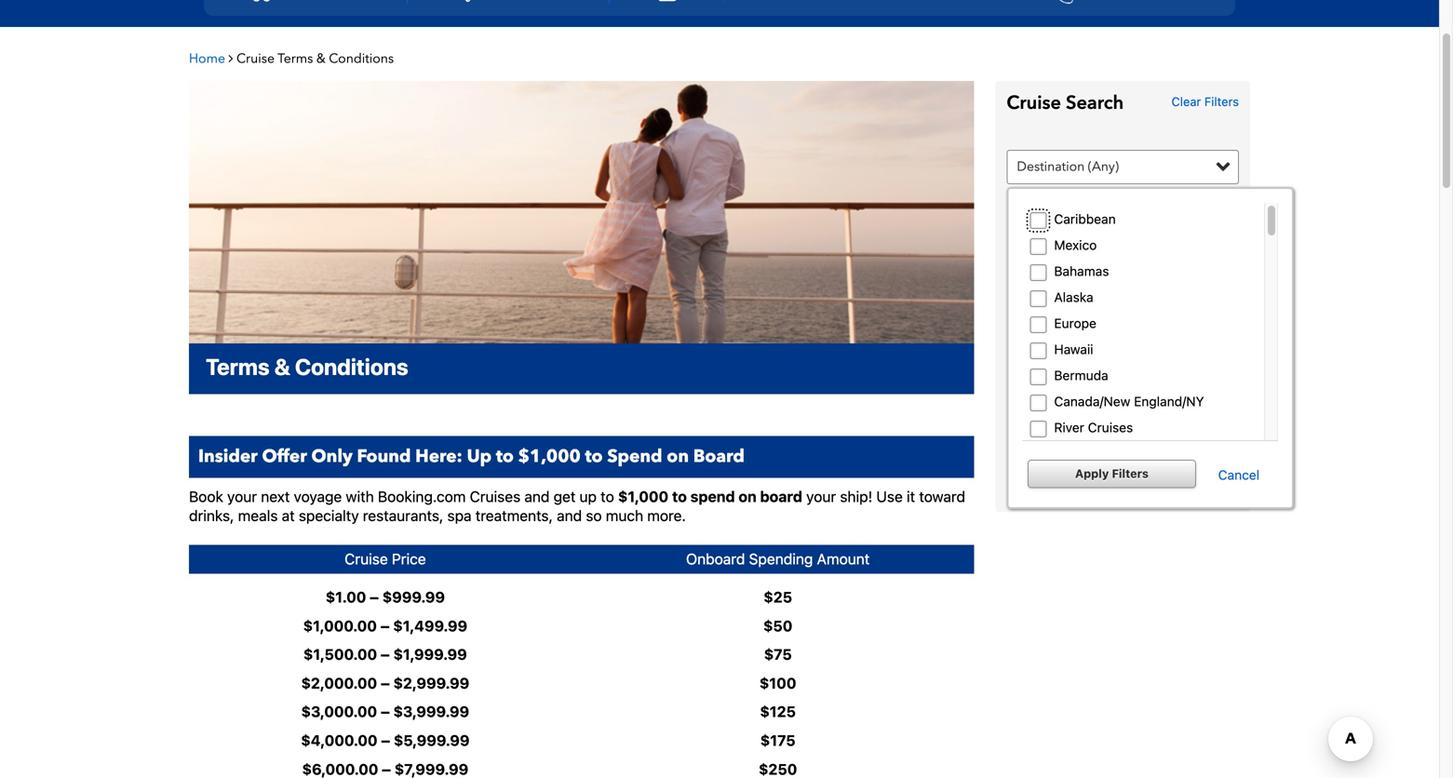 Task type: locate. For each thing, give the bounding box(es) containing it.
filters inside dialog
[[1112, 467, 1149, 480]]

length
[[1058, 200, 1100, 217]]

0 vertical spatial terms
[[278, 50, 313, 68]]

0 horizontal spatial and
[[524, 488, 550, 505]]

on left board
[[667, 445, 689, 469]]

$6,000.00 – $7,999.99
[[302, 760, 468, 778]]

cruise line ( any
[[1017, 283, 1113, 301]]

$4,000.00
[[301, 732, 378, 749]]

search up )
[[1066, 90, 1124, 116]]

terms & conditions
[[206, 354, 408, 380]]

spending
[[749, 550, 813, 568]]

0 horizontal spatial cruises
[[470, 488, 520, 505]]

1 horizontal spatial $1,000
[[618, 488, 669, 505]]

much
[[606, 507, 643, 525]]

any for cruise length ( any
[[1107, 200, 1130, 217]]

cruise for cruise length ( any
[[1017, 200, 1055, 217]]

0 horizontal spatial terms
[[206, 354, 270, 380]]

cruise right angle right icon
[[236, 50, 275, 68]]

$3,999.99
[[393, 703, 469, 721]]

search link
[[1007, 448, 1239, 501]]

0 horizontal spatial your
[[227, 488, 257, 505]]

your left ship!
[[806, 488, 836, 505]]

$2,000.00
[[301, 674, 377, 692]]

1 vertical spatial departure
[[1017, 366, 1078, 384]]

$2,999.99
[[393, 674, 469, 692]]

treatments,
[[475, 507, 553, 525]]

river cruises
[[1054, 420, 1133, 435]]

home
[[189, 50, 225, 68]]

departure date link
[[1007, 233, 1239, 268]]

$50
[[763, 617, 793, 635]]

cruises up treatments,
[[470, 488, 520, 505]]

cruise up $1.00 – $999.99
[[345, 550, 388, 568]]

ship
[[1058, 325, 1085, 342]]

next
[[261, 488, 290, 505]]

$1,999.99
[[393, 646, 467, 663]]

0 vertical spatial on
[[667, 445, 689, 469]]

1 vertical spatial filters
[[1112, 467, 1149, 480]]

with
[[346, 488, 374, 505]]

– up $2,000.00 – $2,999.99 on the left
[[381, 646, 390, 663]]

– up $6,000.00 – $7,999.99
[[381, 732, 390, 749]]

– right the $1.00
[[370, 588, 379, 606]]

$250
[[759, 760, 797, 778]]

&
[[316, 50, 326, 68], [274, 354, 290, 380]]

up
[[467, 445, 492, 469]]

2 your from the left
[[806, 488, 836, 505]]

( right line
[[1086, 283, 1090, 301]]

$1.00
[[326, 588, 366, 606]]

$7,999.99
[[394, 760, 468, 778]]

filters
[[1204, 95, 1239, 108], [1112, 467, 1149, 480]]

$1,500.00
[[303, 646, 377, 663]]

None search field
[[995, 81, 1250, 512]]

cruises down canada/new
[[1088, 420, 1133, 435]]

( right ship
[[1088, 325, 1092, 342]]

1 horizontal spatial and
[[557, 507, 582, 525]]

0 horizontal spatial $1,000
[[518, 445, 581, 469]]

& up "offer"
[[274, 354, 290, 380]]

departure port (
[[1017, 366, 1111, 384]]

insider
[[198, 445, 258, 469]]

terms right angle right icon
[[278, 50, 313, 68]]

$1,000 up the much
[[618, 488, 669, 505]]

$1,000 up get on the left bottom of page
[[518, 445, 581, 469]]

at
[[282, 507, 295, 525]]

departure for departure date
[[1017, 241, 1078, 259]]

$3,000.00 – $3,999.99
[[301, 703, 469, 721]]

departure for departure port (
[[1017, 366, 1078, 384]]

amount
[[817, 550, 870, 568]]

filters inside search box
[[1204, 95, 1239, 108]]

$25
[[764, 588, 792, 606]]

( for cruise length
[[1103, 200, 1107, 217]]

any up length
[[1092, 158, 1115, 176]]

1 vertical spatial terms
[[206, 354, 270, 380]]

cruise price
[[345, 550, 426, 568]]

– down $1.00 – $999.99
[[380, 617, 390, 635]]

0 vertical spatial cruises
[[1088, 420, 1133, 435]]

1 horizontal spatial &
[[316, 50, 326, 68]]

only
[[311, 445, 353, 469]]

dialog
[[1007, 187, 1294, 778]]

& right angle right icon
[[316, 50, 326, 68]]

– up $3,000.00 – $3,999.99
[[381, 674, 390, 692]]

terms up "insider"
[[206, 354, 270, 380]]

cruise ship ( any
[[1017, 325, 1115, 342]]

filters right clear
[[1204, 95, 1239, 108]]

board
[[693, 445, 745, 469]]

any right length
[[1107, 200, 1130, 217]]

apply
[[1075, 467, 1109, 480]]

any for cruise ship ( any
[[1092, 325, 1115, 342]]

1 horizontal spatial filters
[[1204, 95, 1239, 108]]

and left get on the left bottom of page
[[524, 488, 550, 505]]

$1,000.00
[[303, 617, 377, 635]]

england/ny
[[1134, 394, 1204, 409]]

date
[[1081, 241, 1109, 259]]

clear
[[1172, 95, 1201, 108]]

departure up the bahamas
[[1017, 241, 1078, 259]]

up
[[580, 488, 597, 505]]

0 vertical spatial departure
[[1017, 241, 1078, 259]]

and down get on the left bottom of page
[[557, 507, 582, 525]]

cruise left length
[[1017, 200, 1055, 217]]

0 horizontal spatial filters
[[1112, 467, 1149, 480]]

– for $2,000.00
[[381, 674, 390, 692]]

terms
[[278, 50, 313, 68], [206, 354, 270, 380]]

voyage
[[294, 488, 342, 505]]

more.
[[647, 507, 686, 525]]

on left the board
[[739, 488, 757, 505]]

search down river cruises
[[1099, 465, 1147, 483]]

0 vertical spatial and
[[524, 488, 550, 505]]

apply filters
[[1075, 467, 1149, 480]]

to
[[496, 445, 514, 469], [585, 445, 603, 469], [601, 488, 614, 505], [672, 488, 687, 505]]

1 horizontal spatial cruises
[[1088, 420, 1133, 435]]

any down the bahamas
[[1090, 283, 1113, 301]]

any
[[1092, 158, 1115, 176], [1107, 200, 1130, 217], [1090, 283, 1113, 301], [1092, 325, 1115, 342]]

search
[[1066, 90, 1124, 116], [1099, 465, 1147, 483]]

– down $2,000.00 – $2,999.99 on the left
[[381, 703, 390, 721]]

1 departure from the top
[[1017, 241, 1078, 259]]

filters right apply
[[1112, 467, 1149, 480]]

– for $3,000.00
[[381, 703, 390, 721]]

1 vertical spatial &
[[274, 354, 290, 380]]

your
[[227, 488, 257, 505], [806, 488, 836, 505]]

canada/new england/ny
[[1054, 394, 1204, 409]]

( right port
[[1107, 366, 1111, 384]]

cruise left ship
[[1017, 325, 1055, 342]]

and inside your ship! use it toward drinks, meals at specialty restaurants, spa treatments, and so much more.
[[557, 507, 582, 525]]

1 horizontal spatial terms
[[278, 50, 313, 68]]

0 horizontal spatial &
[[274, 354, 290, 380]]

cruises
[[1088, 420, 1133, 435], [470, 488, 520, 505]]

europe
[[1054, 316, 1097, 331]]

$1.00 – $999.99
[[326, 588, 445, 606]]

dialog containing caribbean
[[1007, 187, 1294, 778]]

none search field containing cruise search
[[995, 81, 1250, 512]]

cruise for cruise price
[[345, 550, 388, 568]]

cruises inside dialog
[[1088, 420, 1133, 435]]

conditions
[[329, 50, 394, 68], [295, 354, 408, 380]]

1 horizontal spatial your
[[806, 488, 836, 505]]

your up meals
[[227, 488, 257, 505]]

1 vertical spatial search
[[1099, 465, 1147, 483]]

onboard spending amount
[[686, 550, 870, 568]]

cruise left line
[[1017, 283, 1055, 301]]

cruise up destination
[[1007, 90, 1061, 116]]

found
[[357, 445, 411, 469]]

( right length
[[1103, 200, 1107, 217]]

1 vertical spatial and
[[557, 507, 582, 525]]

0 vertical spatial filters
[[1204, 95, 1239, 108]]

any right ship
[[1092, 325, 1115, 342]]

ship!
[[840, 488, 872, 505]]

– for $1.00
[[370, 588, 379, 606]]

on
[[667, 445, 689, 469], [739, 488, 757, 505]]

1 vertical spatial on
[[739, 488, 757, 505]]

(
[[1088, 158, 1092, 176], [1103, 200, 1107, 217], [1086, 283, 1090, 301], [1088, 325, 1092, 342], [1107, 366, 1111, 384]]

cruise
[[236, 50, 275, 68], [1007, 90, 1061, 116], [1017, 200, 1055, 217], [1017, 283, 1055, 301], [1017, 325, 1055, 342], [345, 550, 388, 568]]

home link
[[189, 50, 229, 68]]

$2,000.00 – $2,999.99
[[301, 674, 469, 692]]

1 your from the left
[[227, 488, 257, 505]]

insider offer only found here: up to $1,000 to spend on board
[[198, 445, 745, 469]]

departure date
[[1017, 241, 1112, 259]]

departure
[[1017, 241, 1078, 259], [1017, 366, 1078, 384]]

0 vertical spatial search
[[1066, 90, 1124, 116]]

–
[[370, 588, 379, 606], [380, 617, 390, 635], [381, 646, 390, 663], [381, 674, 390, 692], [381, 703, 390, 721], [381, 732, 390, 749], [382, 760, 391, 778]]

– down '$4,000.00 – $5,999.99'
[[382, 760, 391, 778]]

departure down hawaii
[[1017, 366, 1078, 384]]

2 departure from the top
[[1017, 366, 1078, 384]]



Task type: vqa. For each thing, say whether or not it's contained in the screenshot.


Task type: describe. For each thing, give the bounding box(es) containing it.
spend
[[607, 445, 662, 469]]

$75
[[764, 646, 792, 663]]

your inside your ship! use it toward drinks, meals at specialty restaurants, spa treatments, and so much more.
[[806, 488, 836, 505]]

get
[[553, 488, 576, 505]]

$5,999.99
[[394, 732, 470, 749]]

filters for clear filters
[[1204, 95, 1239, 108]]

cruise length ( any
[[1017, 200, 1130, 217]]

– for $1,000.00
[[380, 617, 390, 635]]

1 vertical spatial conditions
[[295, 354, 408, 380]]

restaurants,
[[363, 507, 443, 525]]

book your next voyage with booking.com cruises and get up to $1,000 to spend on board
[[189, 488, 802, 505]]

terms & conditions image
[[189, 81, 974, 344]]

$1,000.00 – $1,499.99
[[303, 617, 467, 635]]

– for $1,500.00
[[381, 646, 390, 663]]

( left )
[[1088, 158, 1092, 176]]

destination ( any )
[[1017, 158, 1119, 176]]

)
[[1115, 158, 1119, 176]]

spend
[[690, 488, 735, 505]]

meals
[[238, 507, 278, 525]]

0 vertical spatial &
[[316, 50, 326, 68]]

alaska
[[1054, 290, 1093, 305]]

onboard
[[686, 550, 745, 568]]

cruise for cruise search
[[1007, 90, 1061, 116]]

spa
[[447, 507, 472, 525]]

0 horizontal spatial on
[[667, 445, 689, 469]]

– for $4,000.00
[[381, 732, 390, 749]]

price
[[392, 550, 426, 568]]

$999.99
[[382, 588, 445, 606]]

$3,000.00
[[301, 703, 377, 721]]

cruise for cruise terms & conditions
[[236, 50, 275, 68]]

( for cruise line
[[1086, 283, 1090, 301]]

angle right image
[[229, 52, 233, 65]]

$125
[[760, 703, 796, 721]]

booking.com
[[378, 488, 466, 505]]

caribbean
[[1054, 212, 1116, 227]]

cancel button
[[1200, 467, 1278, 483]]

here:
[[415, 445, 462, 469]]

port
[[1081, 366, 1104, 384]]

bermuda
[[1054, 368, 1108, 383]]

use
[[876, 488, 903, 505]]

travel menu navigation
[[204, 0, 1235, 16]]

cruise search
[[1007, 90, 1124, 116]]

$4,000.00 – $5,999.99
[[301, 732, 470, 749]]

river
[[1054, 420, 1084, 435]]

$175
[[760, 732, 796, 749]]

destination
[[1017, 158, 1085, 176]]

offer
[[262, 445, 307, 469]]

cruise for cruise line ( any
[[1017, 283, 1055, 301]]

$6,000.00
[[302, 760, 378, 778]]

hawaii
[[1054, 342, 1093, 357]]

filters for apply filters
[[1112, 467, 1149, 480]]

0 vertical spatial $1,000
[[518, 445, 581, 469]]

cancel
[[1218, 467, 1260, 483]]

mexico
[[1054, 238, 1097, 253]]

it
[[907, 488, 915, 505]]

specialty
[[299, 507, 359, 525]]

1 vertical spatial cruises
[[470, 488, 520, 505]]

your ship! use it toward drinks, meals at specialty restaurants, spa treatments, and so much more.
[[189, 488, 965, 525]]

board
[[760, 488, 802, 505]]

1 horizontal spatial on
[[739, 488, 757, 505]]

cruise terms & conditions
[[236, 50, 394, 68]]

book
[[189, 488, 223, 505]]

toward
[[919, 488, 965, 505]]

$100
[[759, 674, 796, 692]]

$1,499.99
[[393, 617, 467, 635]]

bahamas
[[1054, 264, 1109, 279]]

line
[[1058, 283, 1083, 301]]

any for cruise line ( any
[[1090, 283, 1113, 301]]

canada/new
[[1054, 394, 1130, 409]]

clear filters link
[[1172, 92, 1239, 112]]

– for $6,000.00
[[382, 760, 391, 778]]

apply filters link
[[1028, 460, 1196, 488]]

clear filters
[[1172, 95, 1239, 108]]

1 vertical spatial $1,000
[[618, 488, 669, 505]]

drinks,
[[189, 507, 234, 525]]

$1,500.00 – $1,999.99
[[303, 646, 467, 663]]

0 vertical spatial conditions
[[329, 50, 394, 68]]

cruise for cruise ship ( any
[[1017, 325, 1055, 342]]

( for cruise ship
[[1088, 325, 1092, 342]]



